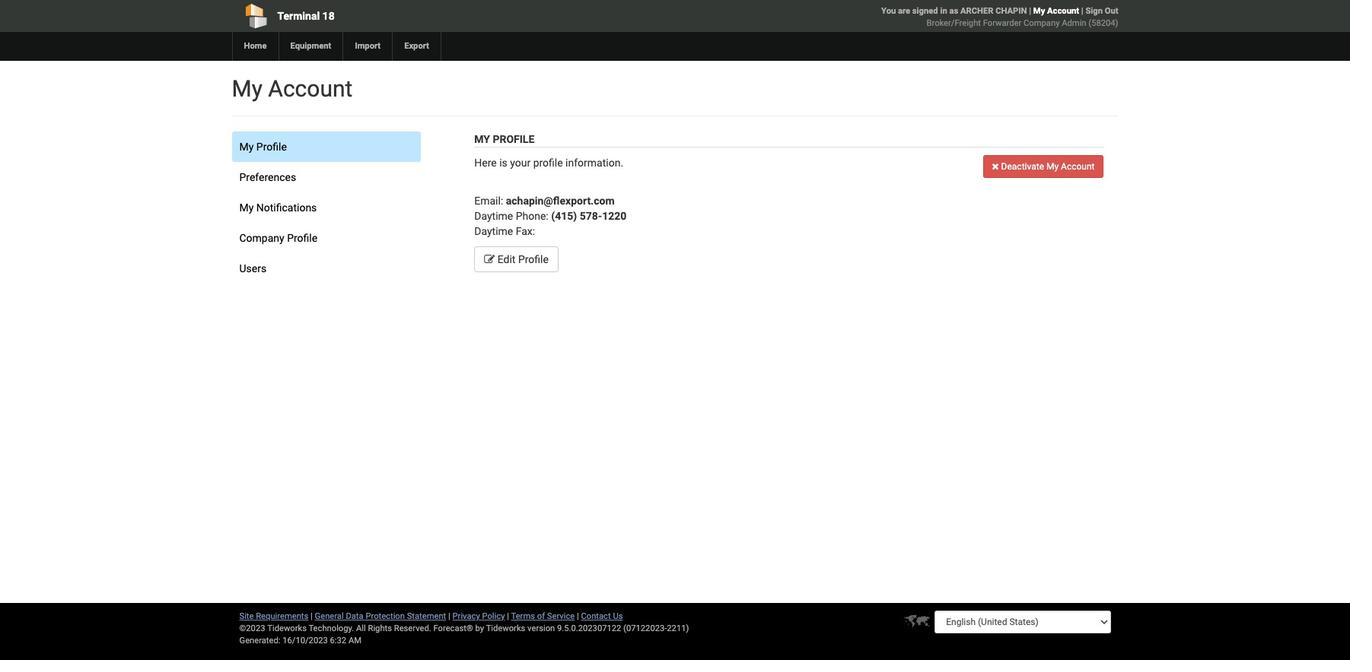 Task type: vqa. For each thing, say whether or not it's contained in the screenshot.
pencil square o image
yes



Task type: describe. For each thing, give the bounding box(es) containing it.
account inside button
[[1061, 161, 1095, 172]]

my account
[[232, 75, 353, 102]]

contact
[[581, 612, 611, 622]]

data
[[346, 612, 363, 622]]

reserved.
[[394, 624, 431, 634]]

edit profile
[[495, 253, 549, 266]]

terms of service link
[[511, 612, 575, 622]]

admin
[[1062, 18, 1086, 28]]

terms
[[511, 612, 535, 622]]

technology.
[[309, 624, 354, 634]]

you are signed in as archer chapin | my account | sign out broker/freight forwarder company admin (58204)
[[881, 6, 1118, 28]]

18
[[322, 10, 335, 22]]

as
[[949, 6, 958, 16]]

archer
[[960, 6, 993, 16]]

terminal 18 link
[[232, 0, 588, 32]]

1 vertical spatial account
[[268, 75, 353, 102]]

deactivate
[[1001, 161, 1044, 172]]

tideworks
[[486, 624, 525, 634]]

you
[[881, 6, 896, 16]]

import
[[355, 41, 381, 51]]

| up the forecast®
[[448, 612, 450, 622]]

generated:
[[239, 636, 280, 646]]

my down preferences
[[239, 202, 254, 214]]

2211)
[[667, 624, 689, 634]]

general data protection statement link
[[315, 612, 446, 622]]

(415)
[[551, 210, 577, 222]]

terminal
[[277, 10, 320, 22]]

profile up your
[[493, 133, 534, 145]]

company inside the you are signed in as archer chapin | my account | sign out broker/freight forwarder company admin (58204)
[[1024, 18, 1060, 28]]

here is your profile information.
[[474, 157, 623, 169]]

is
[[499, 157, 507, 169]]

profile inside 'button'
[[518, 253, 549, 266]]

privacy policy link
[[452, 612, 505, 622]]

signed
[[912, 6, 938, 16]]

equipment link
[[278, 32, 343, 61]]

edit
[[498, 253, 516, 266]]

my inside button
[[1046, 161, 1059, 172]]

9.5.0.202307122
[[557, 624, 621, 634]]

by
[[475, 624, 484, 634]]

deactivate my account button
[[983, 155, 1103, 178]]

| left sign
[[1081, 6, 1083, 16]]

pencil square o image
[[484, 254, 495, 265]]

chapin
[[996, 6, 1027, 16]]

my inside the you are signed in as archer chapin | my account | sign out broker/freight forwarder company admin (58204)
[[1033, 6, 1045, 16]]

0 horizontal spatial company
[[239, 232, 284, 244]]

protection
[[366, 612, 405, 622]]

company profile
[[239, 232, 317, 244]]

export link
[[392, 32, 441, 61]]

times image
[[992, 162, 999, 171]]

profile
[[533, 157, 563, 169]]

statement
[[407, 612, 446, 622]]

preferences
[[239, 171, 296, 183]]

broker/freight
[[927, 18, 981, 28]]

1 daytime from the top
[[474, 210, 513, 222]]

2 daytime from the top
[[474, 225, 513, 237]]



Task type: locate. For each thing, give the bounding box(es) containing it.
deactivate my account
[[999, 161, 1095, 172]]

profile
[[493, 133, 534, 145], [256, 141, 287, 153], [287, 232, 317, 244], [518, 253, 549, 266]]

my profile for preferences
[[239, 141, 287, 153]]

my right deactivate
[[1046, 161, 1059, 172]]

my notifications
[[239, 202, 317, 214]]

1 horizontal spatial my profile
[[474, 133, 534, 145]]

home link
[[232, 32, 278, 61]]

| up 9.5.0.202307122
[[577, 612, 579, 622]]

1 horizontal spatial company
[[1024, 18, 1060, 28]]

my up preferences
[[239, 141, 254, 153]]

daytime down email: at the top left of the page
[[474, 210, 513, 222]]

company
[[1024, 18, 1060, 28], [239, 232, 284, 244]]

my profile up preferences
[[239, 141, 287, 153]]

my profile
[[474, 133, 534, 145], [239, 141, 287, 153]]

forwarder
[[983, 18, 1022, 28]]

service
[[547, 612, 575, 622]]

1220
[[602, 210, 627, 222]]

home
[[244, 41, 267, 51]]

fax:
[[516, 225, 535, 237]]

forecast®
[[433, 624, 473, 634]]

achapin@flexport.com
[[506, 195, 615, 207]]

sign
[[1086, 6, 1103, 16]]

profile up preferences
[[256, 141, 287, 153]]

equipment
[[290, 41, 331, 51]]

site requirements link
[[239, 612, 308, 622]]

email: achapin@flexport.com daytime phone: (415) 578-1220 daytime fax:
[[474, 195, 627, 237]]

my profile up 'is'
[[474, 133, 534, 145]]

edit profile button
[[474, 247, 559, 272]]

here
[[474, 157, 497, 169]]

my up 'here'
[[474, 133, 490, 145]]

out
[[1105, 6, 1118, 16]]

my down home link
[[232, 75, 262, 102]]

daytime
[[474, 210, 513, 222], [474, 225, 513, 237]]

contact us link
[[581, 612, 623, 622]]

am
[[348, 636, 362, 646]]

company down my account link
[[1024, 18, 1060, 28]]

2 vertical spatial account
[[1061, 161, 1095, 172]]

16/10/2023
[[283, 636, 328, 646]]

my profile for here is your profile information.
[[474, 133, 534, 145]]

daytime up pencil square o image
[[474, 225, 513, 237]]

| up tideworks
[[507, 612, 509, 622]]

6:32
[[330, 636, 346, 646]]

my right chapin
[[1033, 6, 1045, 16]]

your
[[510, 157, 531, 169]]

account up admin
[[1047, 6, 1079, 16]]

of
[[537, 612, 545, 622]]

©2023 tideworks
[[239, 624, 307, 634]]

account down the equipment link
[[268, 75, 353, 102]]

(07122023-
[[623, 624, 667, 634]]

account right deactivate
[[1061, 161, 1095, 172]]

requirements
[[256, 612, 308, 622]]

all
[[356, 624, 366, 634]]

0 vertical spatial company
[[1024, 18, 1060, 28]]

company up users
[[239, 232, 284, 244]]

profile down notifications
[[287, 232, 317, 244]]

notifications
[[256, 202, 317, 214]]

profile right edit
[[518, 253, 549, 266]]

0 vertical spatial daytime
[[474, 210, 513, 222]]

| right chapin
[[1029, 6, 1031, 16]]

site
[[239, 612, 254, 622]]

terminal 18
[[277, 10, 335, 22]]

are
[[898, 6, 910, 16]]

export
[[404, 41, 429, 51]]

1 vertical spatial daytime
[[474, 225, 513, 237]]

policy
[[482, 612, 505, 622]]

sign out link
[[1086, 6, 1118, 16]]

my
[[1033, 6, 1045, 16], [232, 75, 262, 102], [474, 133, 490, 145], [239, 141, 254, 153], [1046, 161, 1059, 172], [239, 202, 254, 214]]

phone:
[[516, 210, 549, 222]]

users
[[239, 263, 267, 275]]

(58204)
[[1089, 18, 1118, 28]]

0 vertical spatial account
[[1047, 6, 1079, 16]]

0 horizontal spatial my profile
[[239, 141, 287, 153]]

rights
[[368, 624, 392, 634]]

site requirements | general data protection statement | privacy policy | terms of service | contact us ©2023 tideworks technology. all rights reserved. forecast® by tideworks version 9.5.0.202307122 (07122023-2211) generated: 16/10/2023 6:32 am
[[239, 612, 689, 646]]

in
[[940, 6, 947, 16]]

| left general
[[311, 612, 313, 622]]

information.
[[566, 157, 623, 169]]

import link
[[343, 32, 392, 61]]

account inside the you are signed in as archer chapin | my account | sign out broker/freight forwarder company admin (58204)
[[1047, 6, 1079, 16]]

privacy
[[452, 612, 480, 622]]

578-
[[580, 210, 602, 222]]

account
[[1047, 6, 1079, 16], [268, 75, 353, 102], [1061, 161, 1095, 172]]

my account link
[[1033, 6, 1079, 16]]

|
[[1029, 6, 1031, 16], [1081, 6, 1083, 16], [311, 612, 313, 622], [448, 612, 450, 622], [507, 612, 509, 622], [577, 612, 579, 622]]

version
[[527, 624, 555, 634]]

us
[[613, 612, 623, 622]]

email:
[[474, 195, 503, 207]]

general
[[315, 612, 344, 622]]

1 vertical spatial company
[[239, 232, 284, 244]]



